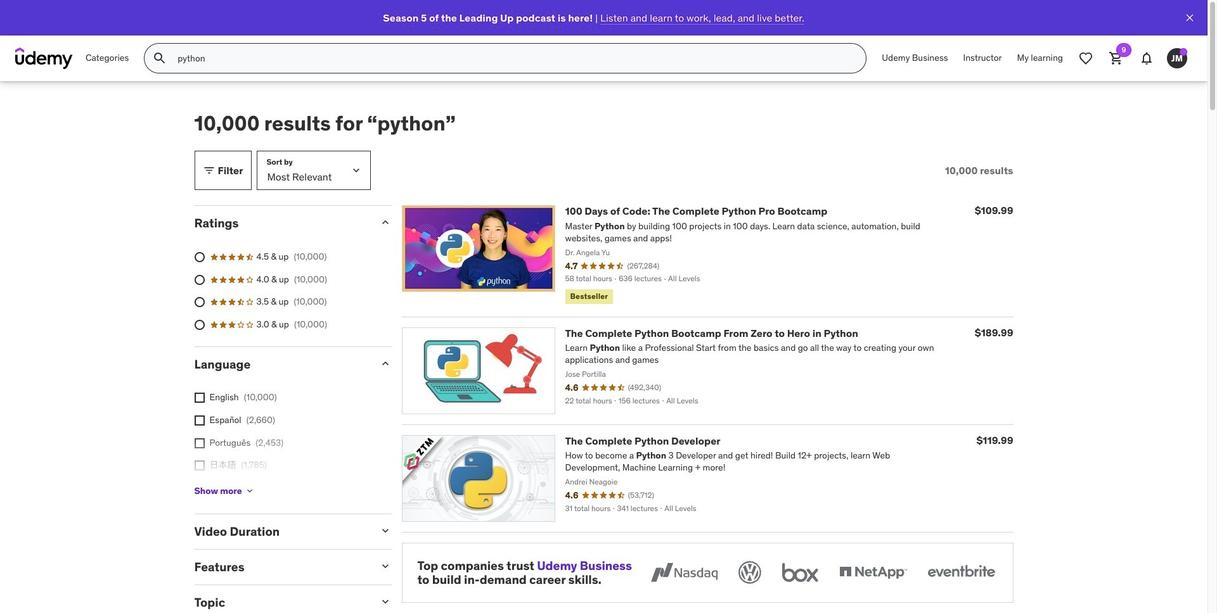 Task type: describe. For each thing, give the bounding box(es) containing it.
1 vertical spatial xsmall image
[[194, 438, 204, 449]]

box image
[[779, 559, 821, 587]]

udemy image
[[15, 48, 73, 69]]

volkswagen image
[[736, 559, 764, 587]]

1 small image from the top
[[379, 216, 392, 229]]

2 vertical spatial xsmall image
[[245, 487, 255, 497]]

nasdaq image
[[648, 559, 721, 587]]

shopping cart with 9 items image
[[1109, 51, 1124, 66]]

Search for anything text field
[[175, 48, 851, 69]]

2 xsmall image from the top
[[194, 461, 204, 471]]

0 vertical spatial xsmall image
[[194, 393, 204, 404]]



Task type: vqa. For each thing, say whether or not it's contained in the screenshot.
small icon
yes



Task type: locate. For each thing, give the bounding box(es) containing it.
status
[[945, 165, 1014, 177]]

2 small image from the top
[[379, 525, 392, 538]]

wishlist image
[[1079, 51, 1094, 66]]

you have alerts image
[[1180, 48, 1188, 56]]

0 vertical spatial xsmall image
[[194, 416, 204, 426]]

submit search image
[[152, 51, 168, 66]]

xsmall image
[[194, 416, 204, 426], [194, 461, 204, 471]]

1 vertical spatial small image
[[379, 525, 392, 538]]

1 vertical spatial xsmall image
[[194, 461, 204, 471]]

eventbrite image
[[925, 559, 998, 587]]

netapp image
[[837, 559, 910, 587]]

1 xsmall image from the top
[[194, 416, 204, 426]]

notifications image
[[1139, 51, 1155, 66]]

close image
[[1184, 11, 1197, 24]]

small image
[[203, 164, 215, 177], [379, 357, 392, 370], [379, 561, 392, 573], [379, 596, 392, 609]]

xsmall image
[[194, 393, 204, 404], [194, 438, 204, 449], [245, 487, 255, 497]]

small image
[[379, 216, 392, 229], [379, 525, 392, 538]]

0 vertical spatial small image
[[379, 216, 392, 229]]



